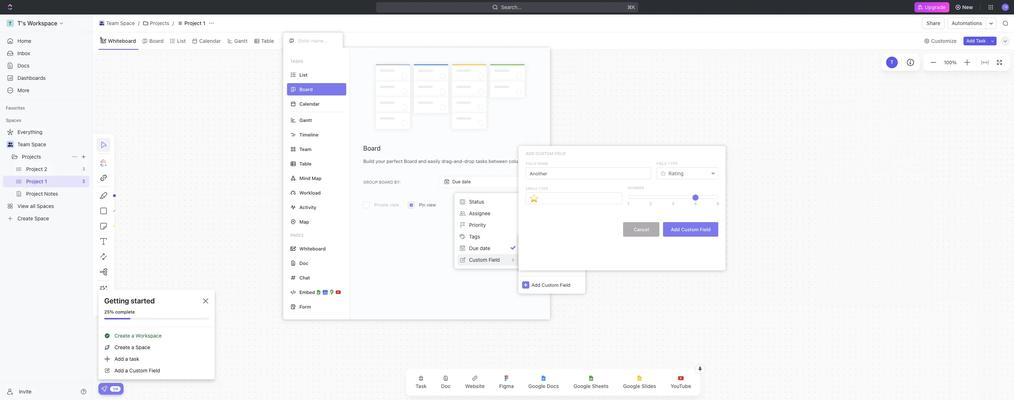 Task type: locate. For each thing, give the bounding box(es) containing it.
onboarding checklist button image
[[101, 386, 107, 392]]

1 horizontal spatial 1
[[628, 201, 630, 206]]

1 horizontal spatial space
[[120, 20, 135, 26]]

youtube
[[671, 384, 692, 390]]

100% button
[[943, 58, 959, 67]]

spaces
[[6, 118, 21, 123]]

0 horizontal spatial gantt
[[234, 38, 248, 44]]

2 / from the left
[[173, 20, 174, 26]]

doc inside doc button
[[441, 384, 451, 390]]

1 vertical spatial projects
[[22, 154, 41, 160]]

date inside dropdown button
[[462, 179, 471, 185]]

space down create a workspace on the bottom left of page
[[136, 345, 150, 351]]

0 vertical spatial list
[[177, 38, 186, 44]]

1 horizontal spatial table
[[300, 161, 312, 167]]

type
[[668, 161, 678, 166], [539, 186, 548, 191]]

create up create a space
[[115, 333, 130, 339]]

add task
[[967, 38, 986, 43]]

onboarding checklist button element
[[101, 386, 107, 392]]

tree containing team space
[[3, 127, 89, 225]]

0 vertical spatial add custom field
[[526, 151, 566, 156]]

home
[[17, 38, 31, 44]]

rating button
[[657, 167, 718, 180]]

1 vertical spatial task
[[416, 384, 427, 390]]

google
[[529, 384, 546, 390], [574, 384, 591, 390], [624, 384, 641, 390]]

projects inside sidebar navigation
[[22, 154, 41, 160]]

1 google from the left
[[529, 384, 546, 390]]

team right user group image on the top left of page
[[17, 141, 30, 148]]

1 vertical spatial space
[[31, 141, 46, 148]]

a left the task
[[125, 356, 128, 362]]

due date inside button
[[469, 245, 491, 252]]

Enter name... field
[[298, 37, 337, 44]]

1 vertical spatial create
[[115, 345, 130, 351]]

1 vertical spatial type
[[539, 186, 548, 191]]

google left the sheets at the right of the page
[[574, 384, 591, 390]]

list link
[[176, 36, 186, 46]]

0 vertical spatial map
[[312, 175, 322, 181]]

automations
[[952, 20, 983, 26]]

gantt left table link
[[234, 38, 248, 44]]

calendar
[[199, 38, 221, 44], [300, 101, 320, 107]]

create up add a task
[[115, 345, 130, 351]]

type inside emoji type ⭐
[[539, 186, 548, 191]]

0 vertical spatial 1
[[203, 20, 205, 26]]

cancel button
[[624, 223, 660, 237]]

calendar up timeline
[[300, 101, 320, 107]]

0 vertical spatial calendar
[[199, 38, 221, 44]]

0 horizontal spatial space
[[31, 141, 46, 148]]

1 vertical spatial calendar
[[300, 101, 320, 107]]

website
[[465, 384, 485, 390]]

google docs button
[[523, 372, 565, 394]]

add custom field inside button
[[671, 227, 711, 233]]

2 vertical spatial add custom field
[[532, 282, 571, 288]]

new
[[963, 4, 974, 10]]

0 vertical spatial gantt
[[234, 38, 248, 44]]

a for space
[[132, 345, 134, 351]]

docs inside sidebar navigation
[[17, 63, 29, 69]]

board left ⭐
[[515, 203, 529, 208]]

board up group
[[364, 145, 381, 152]]

0 vertical spatial date
[[462, 179, 471, 185]]

1 / from the left
[[138, 20, 140, 26]]

doc up the chat on the left of the page
[[300, 260, 309, 266]]

1 vertical spatial add custom field
[[671, 227, 711, 233]]

priority button
[[458, 220, 519, 231]]

date up custom field
[[480, 245, 491, 252]]

team down timeline
[[300, 146, 312, 152]]

add board
[[505, 203, 529, 208]]

gantt link
[[233, 36, 248, 46]]

2 horizontal spatial google
[[624, 384, 641, 390]]

1 horizontal spatial /
[[173, 20, 174, 26]]

date up status
[[462, 179, 471, 185]]

custom
[[536, 151, 554, 156], [682, 227, 699, 233], [469, 257, 488, 263], [542, 282, 559, 288], [129, 368, 148, 374]]

0 vertical spatial team space link
[[97, 19, 137, 28]]

0 horizontal spatial list
[[177, 38, 186, 44]]

1
[[203, 20, 205, 26], [628, 201, 630, 206]]

name
[[538, 161, 549, 166]]

gantt up timeline
[[300, 117, 312, 123]]

google sheets button
[[568, 372, 615, 394]]

close image
[[203, 299, 208, 304]]

add custom field button
[[519, 276, 586, 294]]

date inside button
[[480, 245, 491, 252]]

1 vertical spatial table
[[300, 161, 312, 167]]

user group image
[[100, 21, 104, 25]]

google inside "google docs" button
[[529, 384, 546, 390]]

table up the mind
[[300, 161, 312, 167]]

docs
[[17, 63, 29, 69], [547, 384, 559, 390]]

1 horizontal spatial google
[[574, 384, 591, 390]]

4
[[695, 201, 697, 206]]

board left "list" link on the top
[[149, 38, 164, 44]]

1 horizontal spatial list
[[300, 72, 308, 78]]

doc right task button
[[441, 384, 451, 390]]

1 vertical spatial board
[[364, 145, 381, 152]]

2 vertical spatial space
[[136, 345, 150, 351]]

emoji type ⭐
[[526, 186, 548, 204]]

0 horizontal spatial docs
[[17, 63, 29, 69]]

projects
[[150, 20, 169, 26], [22, 154, 41, 160]]

list down project 1 link
[[177, 38, 186, 44]]

team space up whiteboard "link"
[[106, 20, 135, 26]]

due date up status
[[453, 179, 471, 185]]

1 vertical spatial whiteboard
[[300, 246, 326, 252]]

google inside 'google sheets' button
[[574, 384, 591, 390]]

5
[[717, 201, 720, 206]]

type for emoji type ⭐
[[539, 186, 548, 191]]

task inside task button
[[416, 384, 427, 390]]

1 vertical spatial due
[[469, 245, 479, 252]]

field
[[555, 151, 566, 156], [526, 161, 537, 166], [657, 161, 667, 166], [700, 227, 711, 233], [489, 257, 500, 263], [560, 282, 571, 288], [149, 368, 160, 374]]

task down the automations button
[[977, 38, 986, 43]]

0 horizontal spatial 1
[[203, 20, 205, 26]]

0 horizontal spatial map
[[300, 219, 309, 225]]

1 horizontal spatial date
[[480, 245, 491, 252]]

team inside sidebar navigation
[[17, 141, 30, 148]]

whiteboard up the chat on the left of the page
[[300, 246, 326, 252]]

1 right project
[[203, 20, 205, 26]]

0 vertical spatial type
[[668, 161, 678, 166]]

list
[[177, 38, 186, 44], [300, 72, 308, 78]]

custom field
[[469, 257, 500, 263]]

1 vertical spatial due date
[[469, 245, 491, 252]]

due date inside dropdown button
[[453, 179, 471, 185]]

google right figma in the bottom of the page
[[529, 384, 546, 390]]

0 horizontal spatial date
[[462, 179, 471, 185]]

calendar down project 1
[[199, 38, 221, 44]]

0 horizontal spatial type
[[539, 186, 548, 191]]

date for due date dropdown button
[[462, 179, 471, 185]]

type right emoji
[[539, 186, 548, 191]]

a up the task
[[132, 345, 134, 351]]

space
[[120, 20, 135, 26], [31, 141, 46, 148], [136, 345, 150, 351]]

due inside due date button
[[469, 245, 479, 252]]

0 horizontal spatial due
[[453, 179, 461, 185]]

map right the mind
[[312, 175, 322, 181]]

0 vertical spatial whiteboard
[[108, 38, 136, 44]]

2 create from the top
[[115, 345, 130, 351]]

date
[[462, 179, 471, 185], [480, 245, 491, 252]]

1 horizontal spatial docs
[[547, 384, 559, 390]]

0 vertical spatial due date
[[453, 179, 471, 185]]

0 horizontal spatial whiteboard
[[108, 38, 136, 44]]

space up whiteboard "link"
[[120, 20, 135, 26]]

2 horizontal spatial board
[[515, 203, 529, 208]]

home link
[[3, 35, 89, 47]]

started
[[131, 297, 155, 305]]

1 down number
[[628, 201, 630, 206]]

team
[[106, 20, 119, 26], [17, 141, 30, 148], [300, 146, 312, 152]]

board
[[149, 38, 164, 44], [364, 145, 381, 152], [515, 203, 529, 208]]

0 vertical spatial team space
[[106, 20, 135, 26]]

1 vertical spatial docs
[[547, 384, 559, 390]]

0 horizontal spatial calendar
[[199, 38, 221, 44]]

1 vertical spatial doc
[[441, 384, 451, 390]]

task button
[[410, 372, 433, 394]]

space right user group image on the top left of page
[[31, 141, 46, 148]]

1 horizontal spatial projects link
[[141, 19, 171, 28]]

0 horizontal spatial team space
[[17, 141, 46, 148]]

create for create a workspace
[[115, 333, 130, 339]]

1 horizontal spatial task
[[977, 38, 986, 43]]

1 horizontal spatial due
[[469, 245, 479, 252]]

map down activity
[[300, 219, 309, 225]]

add
[[967, 38, 976, 43], [526, 151, 535, 156], [505, 203, 514, 208], [671, 227, 680, 233], [532, 282, 541, 288], [115, 356, 124, 362], [115, 368, 124, 374]]

whiteboard left the board link
[[108, 38, 136, 44]]

due for due date button
[[469, 245, 479, 252]]

0 vertical spatial task
[[977, 38, 986, 43]]

google inside the google slides button
[[624, 384, 641, 390]]

1 horizontal spatial calendar
[[300, 101, 320, 107]]

1 vertical spatial gantt
[[300, 117, 312, 123]]

⭐ button
[[526, 193, 623, 205]]

team right user group icon
[[106, 20, 119, 26]]

team space right user group image on the top left of page
[[17, 141, 46, 148]]

1 horizontal spatial doc
[[441, 384, 451, 390]]

0 horizontal spatial projects link
[[22, 151, 69, 163]]

0 vertical spatial docs
[[17, 63, 29, 69]]

customize
[[932, 38, 957, 44]]

0 horizontal spatial /
[[138, 20, 140, 26]]

1 create from the top
[[115, 333, 130, 339]]

table right gantt link
[[261, 38, 274, 44]]

projects link
[[141, 19, 171, 28], [22, 151, 69, 163]]

due inside due date dropdown button
[[453, 179, 461, 185]]

1 horizontal spatial board
[[364, 145, 381, 152]]

0 horizontal spatial team space link
[[17, 139, 88, 151]]

google docs
[[529, 384, 559, 390]]

create a space
[[115, 345, 150, 351]]

1 horizontal spatial gantt
[[300, 117, 312, 123]]

2 horizontal spatial team
[[300, 146, 312, 152]]

1 vertical spatial 1
[[628, 201, 630, 206]]

map
[[312, 175, 322, 181], [300, 219, 309, 225]]

1 horizontal spatial projects
[[150, 20, 169, 26]]

google left slides
[[624, 384, 641, 390]]

mind
[[300, 175, 311, 181]]

task
[[977, 38, 986, 43], [416, 384, 427, 390]]

whiteboard
[[108, 38, 136, 44], [300, 246, 326, 252]]

team space
[[106, 20, 135, 26], [17, 141, 46, 148]]

inbox link
[[3, 48, 89, 59]]

workspace
[[136, 333, 162, 339]]

1 horizontal spatial type
[[668, 161, 678, 166]]

type up the rating
[[668, 161, 678, 166]]

0 horizontal spatial google
[[529, 384, 546, 390]]

tree
[[3, 127, 89, 225]]

3 google from the left
[[624, 384, 641, 390]]

1 vertical spatial team space
[[17, 141, 46, 148]]

0 horizontal spatial projects
[[22, 154, 41, 160]]

t
[[891, 59, 894, 65]]

2 google from the left
[[574, 384, 591, 390]]

a for task
[[125, 356, 128, 362]]

table
[[261, 38, 274, 44], [300, 161, 312, 167]]

task left doc button on the bottom of page
[[416, 384, 427, 390]]

0 vertical spatial create
[[115, 333, 130, 339]]

0 horizontal spatial board
[[149, 38, 164, 44]]

favorites button
[[3, 104, 28, 113]]

google sheets
[[574, 384, 609, 390]]

group
[[364, 180, 378, 185]]

0 vertical spatial board
[[149, 38, 164, 44]]

create a workspace
[[115, 333, 162, 339]]

0 vertical spatial doc
[[300, 260, 309, 266]]

1 vertical spatial team space link
[[17, 139, 88, 151]]

a up create a space
[[132, 333, 134, 339]]

due date up custom field
[[469, 245, 491, 252]]

0 horizontal spatial task
[[416, 384, 427, 390]]

due
[[453, 179, 461, 185], [469, 245, 479, 252]]

list down view
[[300, 72, 308, 78]]

space inside sidebar navigation
[[31, 141, 46, 148]]

1 horizontal spatial team space link
[[97, 19, 137, 28]]

1 vertical spatial date
[[480, 245, 491, 252]]

a down add a task
[[125, 368, 128, 374]]

0 vertical spatial due
[[453, 179, 461, 185]]

1 horizontal spatial map
[[312, 175, 322, 181]]

0 horizontal spatial team
[[17, 141, 30, 148]]

0 horizontal spatial table
[[261, 38, 274, 44]]

team space link inside sidebar navigation
[[17, 139, 88, 151]]

0 vertical spatial projects link
[[141, 19, 171, 28]]

1 horizontal spatial whiteboard
[[300, 246, 326, 252]]

Enter name... text field
[[526, 168, 652, 180]]



Task type: vqa. For each thing, say whether or not it's contained in the screenshot.
Due date dropdown button
yes



Task type: describe. For each thing, give the bounding box(es) containing it.
getting
[[104, 297, 129, 305]]

due date button
[[439, 176, 537, 188]]

embed
[[300, 290, 315, 295]]

search...
[[501, 4, 522, 10]]

type for field type
[[668, 161, 678, 166]]

assignee
[[469, 210, 491, 217]]

add task button
[[964, 37, 989, 45]]

sheets
[[592, 384, 609, 390]]

custom field button
[[458, 254, 519, 266]]

1 horizontal spatial team
[[106, 20, 119, 26]]

number
[[628, 186, 644, 190]]

0 vertical spatial table
[[261, 38, 274, 44]]

due date for due date button
[[469, 245, 491, 252]]

1 vertical spatial map
[[300, 219, 309, 225]]

a for workspace
[[132, 333, 134, 339]]

user group image
[[7, 143, 13, 147]]

add a custom field
[[115, 368, 160, 374]]

group board by:
[[364, 180, 401, 185]]

add a task
[[115, 356, 139, 362]]

share
[[927, 20, 941, 26]]

add inside add task 'button'
[[967, 38, 976, 43]]

docs link
[[3, 60, 89, 72]]

whiteboard inside whiteboard "link"
[[108, 38, 136, 44]]

google slides button
[[618, 372, 662, 394]]

25% complete
[[104, 310, 135, 315]]

due for due date dropdown button
[[453, 179, 461, 185]]

tree inside sidebar navigation
[[3, 127, 89, 225]]

date for due date button
[[480, 245, 491, 252]]

task inside add task 'button'
[[977, 38, 986, 43]]

new button
[[953, 1, 978, 13]]

dashboards
[[17, 75, 46, 81]]

inbox
[[17, 50, 30, 56]]

by:
[[394, 180, 401, 185]]

1 horizontal spatial team space
[[106, 20, 135, 26]]

view
[[293, 38, 304, 44]]

workload
[[300, 190, 321, 196]]

add inside add custom field dropdown button
[[532, 282, 541, 288]]

add custom field inside dropdown button
[[532, 282, 571, 288]]

status button
[[458, 196, 519, 208]]

favorites
[[6, 105, 25, 111]]

emoji
[[526, 186, 538, 191]]

1 vertical spatial list
[[300, 72, 308, 78]]

form
[[300, 304, 311, 310]]

create for create a space
[[115, 345, 130, 351]]

⌘k
[[628, 4, 636, 10]]

google slides
[[624, 384, 657, 390]]

google for google sheets
[[574, 384, 591, 390]]

2
[[650, 201, 652, 206]]

customize button
[[922, 36, 959, 46]]

calendar link
[[198, 36, 221, 46]]

mind map
[[300, 175, 322, 181]]

website button
[[460, 372, 491, 394]]

field inside button
[[700, 227, 711, 233]]

1/4
[[113, 387, 118, 391]]

dashboards link
[[3, 72, 89, 84]]

field type
[[657, 161, 678, 166]]

100%
[[945, 60, 957, 65]]

a for custom
[[125, 368, 128, 374]]

invite
[[19, 389, 32, 395]]

2 vertical spatial board
[[515, 203, 529, 208]]

team space inside sidebar navigation
[[17, 141, 46, 148]]

due date for due date dropdown button
[[453, 179, 471, 185]]

0 horizontal spatial doc
[[300, 260, 309, 266]]

upgrade
[[925, 4, 946, 10]]

board inside the board link
[[149, 38, 164, 44]]

cancel
[[634, 227, 650, 233]]

docs inside button
[[547, 384, 559, 390]]

complete
[[115, 310, 135, 315]]

chat
[[300, 275, 310, 281]]

status
[[469, 199, 484, 205]]

youtube button
[[665, 372, 697, 394]]

share button
[[923, 17, 945, 29]]

25%
[[104, 310, 114, 315]]

add custom field button
[[664, 223, 719, 237]]

0 vertical spatial projects
[[150, 20, 169, 26]]

getting started
[[104, 297, 155, 305]]

field name
[[526, 161, 549, 166]]

project
[[185, 20, 202, 26]]

automations button
[[949, 18, 986, 29]]

whiteboard link
[[107, 36, 136, 46]]

0 vertical spatial space
[[120, 20, 135, 26]]

priority
[[469, 222, 486, 228]]

assignee button
[[458, 208, 519, 220]]

tags
[[469, 234, 480, 240]]

add inside add custom field button
[[671, 227, 680, 233]]

3
[[672, 201, 675, 206]]

slides
[[642, 384, 657, 390]]

table link
[[260, 36, 274, 46]]

google for google slides
[[624, 384, 641, 390]]

google for google docs
[[529, 384, 546, 390]]

doc button
[[436, 372, 457, 394]]

figma
[[499, 384, 514, 390]]

2 horizontal spatial space
[[136, 345, 150, 351]]

figma button
[[494, 372, 520, 394]]

custom inside button
[[682, 227, 699, 233]]

rating
[[669, 170, 684, 177]]

tags button
[[458, 231, 519, 243]]

timeline
[[300, 132, 319, 138]]

⭐
[[530, 193, 539, 204]]

sidebar navigation
[[0, 15, 93, 401]]

due date button
[[458, 243, 519, 254]]

activity
[[300, 205, 317, 210]]

board link
[[148, 36, 164, 46]]

1 vertical spatial projects link
[[22, 151, 69, 163]]

view button
[[283, 32, 307, 49]]

board
[[379, 180, 393, 185]]

project 1 link
[[175, 19, 207, 28]]



